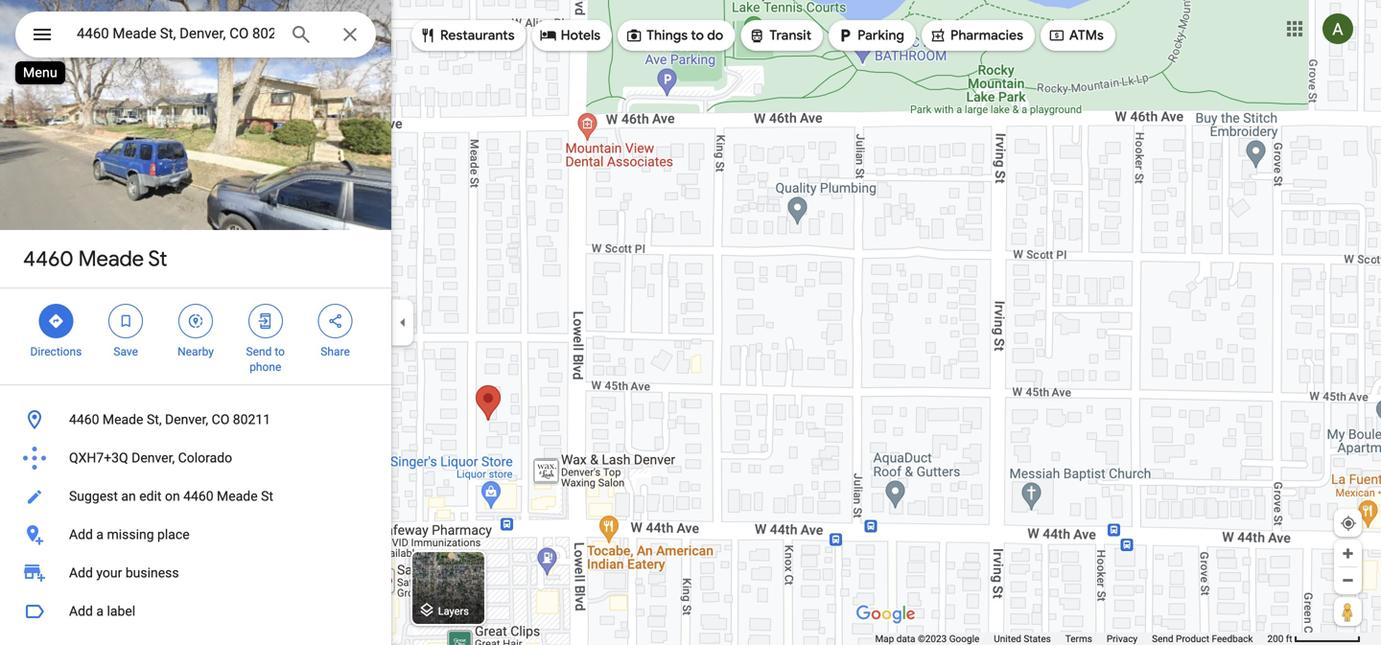Task type: describe. For each thing, give the bounding box(es) containing it.
2 vertical spatial 4460
[[183, 489, 214, 505]]

data
[[897, 634, 916, 645]]


[[749, 25, 766, 46]]

do
[[707, 27, 724, 44]]

suggest
[[69, 489, 118, 505]]

zoom out image
[[1342, 574, 1356, 588]]

 hotels
[[540, 25, 601, 46]]

1 vertical spatial denver,
[[132, 451, 175, 466]]

google
[[950, 634, 980, 645]]

 atms
[[1049, 25, 1104, 46]]

terms button
[[1066, 633, 1093, 646]]

save
[[114, 345, 138, 359]]

qxh7+3q
[[69, 451, 128, 466]]

suggest an edit on 4460 meade st
[[69, 489, 273, 505]]

 button
[[15, 12, 69, 61]]


[[31, 21, 54, 48]]

transit
[[770, 27, 812, 44]]

suggest an edit on 4460 meade st button
[[0, 478, 392, 516]]

send to phone
[[246, 345, 285, 374]]

©2023
[[918, 634, 947, 645]]

google account: angela cha  
(angela.cha@adept.ai) image
[[1323, 14, 1354, 44]]

show street view coverage image
[[1335, 598, 1363, 627]]

terms
[[1066, 634, 1093, 645]]


[[540, 25, 557, 46]]

place
[[157, 527, 190, 543]]

atms
[[1070, 27, 1104, 44]]

qxh7+3q denver, colorado
[[69, 451, 232, 466]]

google maps element
[[0, 0, 1382, 646]]

privacy
[[1107, 634, 1138, 645]]

send product feedback button
[[1153, 633, 1254, 646]]

show your location image
[[1341, 515, 1358, 533]]

colorado
[[178, 451, 232, 466]]


[[837, 25, 854, 46]]

 search field
[[15, 12, 376, 61]]

things
[[647, 27, 688, 44]]

 parking
[[837, 25, 905, 46]]

2 vertical spatial meade
[[217, 489, 258, 505]]

collapse side panel image
[[392, 312, 414, 333]]

edit
[[139, 489, 162, 505]]

zoom in image
[[1342, 547, 1356, 561]]


[[1049, 25, 1066, 46]]

send product feedback
[[1153, 634, 1254, 645]]

to inside  things to do
[[691, 27, 704, 44]]

4460 meade st main content
[[0, 0, 392, 646]]

states
[[1024, 634, 1052, 645]]

nearby
[[178, 345, 214, 359]]

4460 Meade St, Denver, CO 80211 field
[[15, 12, 376, 58]]

4460 for 4460 meade st, denver, co 80211
[[69, 412, 99, 428]]

co
[[212, 412, 230, 428]]

label
[[107, 604, 135, 620]]

footer inside google maps 'element'
[[876, 633, 1268, 646]]

 pharmacies
[[930, 25, 1024, 46]]



Task type: vqa. For each thing, say whether or not it's contained in the screenshot.
Adult.
no



Task type: locate. For each thing, give the bounding box(es) containing it.
1 vertical spatial to
[[275, 345, 285, 359]]

st,
[[147, 412, 162, 428]]

4460 meade st, denver, co 80211
[[69, 412, 271, 428]]

phone
[[250, 361, 282, 374]]

 things to do
[[626, 25, 724, 46]]

qxh7+3q denver, colorado button
[[0, 440, 392, 478]]

send up phone
[[246, 345, 272, 359]]

add a missing place button
[[0, 516, 392, 555]]


[[626, 25, 643, 46]]

200 ft
[[1268, 634, 1293, 645]]

1 vertical spatial st
[[261, 489, 273, 505]]

1 vertical spatial send
[[1153, 634, 1174, 645]]

missing
[[107, 527, 154, 543]]

footer containing map data ©2023 google
[[876, 633, 1268, 646]]

add inside 'add a label' button
[[69, 604, 93, 620]]

4460
[[23, 246, 73, 273], [69, 412, 99, 428], [183, 489, 214, 505]]

0 horizontal spatial send
[[246, 345, 272, 359]]

add a label
[[69, 604, 135, 620]]

4460 up ''
[[23, 246, 73, 273]]

1 add from the top
[[69, 527, 93, 543]]

meade left st,
[[103, 412, 143, 428]]

4460 up qxh7+3q
[[69, 412, 99, 428]]

a left label
[[96, 604, 104, 620]]

layers
[[438, 606, 469, 618]]

1 vertical spatial add
[[69, 566, 93, 582]]

0 vertical spatial meade
[[78, 246, 144, 273]]

send left product
[[1153, 634, 1174, 645]]

0 vertical spatial st
[[148, 246, 167, 273]]

business
[[126, 566, 179, 582]]

hotels
[[561, 27, 601, 44]]

send
[[246, 345, 272, 359], [1153, 634, 1174, 645]]

a left missing
[[96, 527, 104, 543]]

add left label
[[69, 604, 93, 620]]

st up actions for 4460 meade st region
[[148, 246, 167, 273]]

on
[[165, 489, 180, 505]]

 transit
[[749, 25, 812, 46]]

0 vertical spatial to
[[691, 27, 704, 44]]

add a label button
[[0, 593, 392, 631]]

0 vertical spatial denver,
[[165, 412, 208, 428]]

4460 for 4460 meade st
[[23, 246, 73, 273]]


[[419, 25, 437, 46]]

1 vertical spatial a
[[96, 604, 104, 620]]

st
[[148, 246, 167, 273], [261, 489, 273, 505]]

200 ft button
[[1268, 634, 1362, 645]]

add left the your
[[69, 566, 93, 582]]

meade up 
[[78, 246, 144, 273]]

add
[[69, 527, 93, 543], [69, 566, 93, 582], [69, 604, 93, 620]]

200
[[1268, 634, 1284, 645]]

pharmacies
[[951, 27, 1024, 44]]

0 vertical spatial send
[[246, 345, 272, 359]]

1 a from the top
[[96, 527, 104, 543]]

to inside send to phone
[[275, 345, 285, 359]]

add inside the "add your business" link
[[69, 566, 93, 582]]

add for add a label
[[69, 604, 93, 620]]


[[257, 311, 274, 332]]

product
[[1177, 634, 1210, 645]]

meade
[[78, 246, 144, 273], [103, 412, 143, 428], [217, 489, 258, 505]]

denver, down st,
[[132, 451, 175, 466]]

3 add from the top
[[69, 604, 93, 620]]

None field
[[77, 22, 274, 45]]

1 horizontal spatial to
[[691, 27, 704, 44]]

feedback
[[1212, 634, 1254, 645]]

send inside button
[[1153, 634, 1174, 645]]


[[47, 311, 65, 332]]

2 a from the top
[[96, 604, 104, 620]]

meade for st,
[[103, 412, 143, 428]]

footer
[[876, 633, 1268, 646]]

4460 meade st, denver, co 80211 button
[[0, 401, 392, 440]]

ft
[[1287, 634, 1293, 645]]

4460 right on
[[183, 489, 214, 505]]

to up phone
[[275, 345, 285, 359]]

a inside the add a missing place button
[[96, 527, 104, 543]]

0 horizontal spatial to
[[275, 345, 285, 359]]

st inside suggest an edit on 4460 meade st button
[[261, 489, 273, 505]]

4460 meade st
[[23, 246, 167, 273]]

meade down colorado
[[217, 489, 258, 505]]

1 vertical spatial meade
[[103, 412, 143, 428]]

to
[[691, 27, 704, 44], [275, 345, 285, 359]]

map
[[876, 634, 895, 645]]

actions for 4460 meade st region
[[0, 289, 392, 385]]

restaurants
[[440, 27, 515, 44]]

parking
[[858, 27, 905, 44]]

1 horizontal spatial st
[[261, 489, 273, 505]]


[[117, 311, 135, 332]]

add inside the add a missing place button
[[69, 527, 93, 543]]

a
[[96, 527, 104, 543], [96, 604, 104, 620]]

a for missing
[[96, 527, 104, 543]]


[[327, 311, 344, 332]]

none field inside 4460 meade st, denver, co 80211 "field"
[[77, 22, 274, 45]]

your
[[96, 566, 122, 582]]

 restaurants
[[419, 25, 515, 46]]

2 add from the top
[[69, 566, 93, 582]]

an
[[121, 489, 136, 505]]

0 vertical spatial 4460
[[23, 246, 73, 273]]

a inside 'add a label' button
[[96, 604, 104, 620]]

add down suggest
[[69, 527, 93, 543]]

st down 80211
[[261, 489, 273, 505]]

add for add your business
[[69, 566, 93, 582]]

send for send to phone
[[246, 345, 272, 359]]

add for add a missing place
[[69, 527, 93, 543]]


[[187, 311, 204, 332]]

united
[[994, 634, 1022, 645]]

united states button
[[994, 633, 1052, 646]]

0 vertical spatial add
[[69, 527, 93, 543]]

add your business link
[[0, 555, 392, 593]]

send for send product feedback
[[1153, 634, 1174, 645]]

map data ©2023 google
[[876, 634, 980, 645]]

add your business
[[69, 566, 179, 582]]

directions
[[30, 345, 82, 359]]

1 vertical spatial 4460
[[69, 412, 99, 428]]

add a missing place
[[69, 527, 190, 543]]

denver, right st,
[[165, 412, 208, 428]]

share
[[321, 345, 350, 359]]

privacy button
[[1107, 633, 1138, 646]]

80211
[[233, 412, 271, 428]]

denver,
[[165, 412, 208, 428], [132, 451, 175, 466]]

a for label
[[96, 604, 104, 620]]


[[930, 25, 947, 46]]

2 vertical spatial add
[[69, 604, 93, 620]]

united states
[[994, 634, 1052, 645]]

meade for st
[[78, 246, 144, 273]]

0 vertical spatial a
[[96, 527, 104, 543]]

1 horizontal spatial send
[[1153, 634, 1174, 645]]

0 horizontal spatial st
[[148, 246, 167, 273]]

send inside send to phone
[[246, 345, 272, 359]]

to left do
[[691, 27, 704, 44]]



